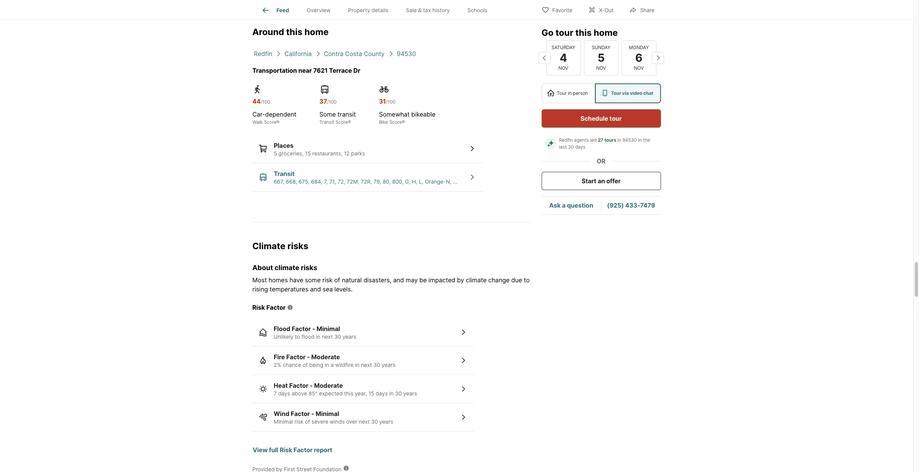 Task type: locate. For each thing, give the bounding box(es) containing it.
- up the 'flood'
[[313, 325, 315, 333]]

minimal
[[317, 325, 340, 333], [316, 411, 339, 418], [274, 419, 293, 425]]

factor inside heat factor - moderate 7 days above 85° expected this year, 15 days in 30 years
[[289, 382, 309, 390]]

0 horizontal spatial 5
[[274, 150, 277, 157]]

nov for 4
[[559, 65, 569, 71]]

0 vertical spatial to
[[524, 276, 530, 284]]

0 horizontal spatial risk
[[295, 419, 304, 425]]

minimal inside flood factor - minimal unlikely to flood in next 30 years
[[317, 325, 340, 333]]

wind factor - minimal minimal risk of severe winds over next 30 years
[[274, 411, 393, 425]]

30 inside the in the last 30 days
[[569, 144, 574, 150]]

in right the 'flood'
[[316, 334, 320, 340]]

1 horizontal spatial score
[[336, 119, 348, 125]]

0 vertical spatial risk
[[253, 304, 265, 312]]

94530 right county
[[397, 50, 416, 57]]

5 inside sunday 5 nov
[[598, 51, 605, 64]]

years inside heat factor - moderate 7 days above 85° expected this year, 15 days in 30 years
[[404, 391, 417, 397]]

to right due
[[524, 276, 530, 284]]

0 horizontal spatial n,
[[446, 179, 452, 185]]

factor for wind
[[291, 411, 310, 418]]

1 horizontal spatial orange-
[[453, 179, 474, 185]]

score inside "car-dependent walk score ®"
[[264, 119, 277, 125]]

of inside the "wind factor - minimal minimal risk of severe winds over next 30 years"
[[305, 419, 310, 425]]

1 horizontal spatial 94530
[[623, 137, 637, 143]]

this up california link
[[286, 27, 303, 37]]

tour for schedule
[[610, 115, 622, 122]]

factor inside fire factor - moderate 2% chance of being in a wildfire in next 30 years
[[286, 354, 306, 361]]

® for transit
[[348, 119, 351, 125]]

1 ® from the left
[[277, 119, 280, 125]]

of inside fire factor - moderate 2% chance of being in a wildfire in next 30 years
[[303, 362, 308, 369]]

® inside 'somewhat bikeable bike score ®'
[[402, 119, 405, 125]]

n, right 'l,'
[[446, 179, 452, 185]]

1 red- from the left
[[481, 179, 493, 185]]

days right year,
[[376, 391, 388, 397]]

next right over
[[359, 419, 370, 425]]

risk factor
[[253, 304, 286, 312]]

nov inside sunday 5 nov
[[597, 65, 607, 71]]

0 vertical spatial risks
[[288, 241, 309, 252]]

- for flood
[[313, 325, 315, 333]]

tab list
[[253, 0, 503, 19]]

2 vertical spatial next
[[359, 419, 370, 425]]

5 down sunday
[[598, 51, 605, 64]]

n,
[[446, 179, 452, 185], [493, 179, 498, 185]]

factor for heat
[[289, 382, 309, 390]]

0 vertical spatial climate
[[275, 264, 299, 272]]

2 horizontal spatial /100
[[386, 99, 396, 105]]

/100 inside 37 /100
[[327, 99, 337, 105]]

1 score from the left
[[264, 119, 277, 125]]

factor inside flood factor - minimal unlikely to flood in next 30 years
[[292, 325, 311, 333]]

overview
[[307, 7, 331, 13]]

1 vertical spatial risk
[[295, 419, 304, 425]]

home down overview tab on the top
[[305, 27, 329, 37]]

a left wildfire
[[331, 362, 334, 369]]

tour up saturday
[[556, 27, 574, 38]]

0 vertical spatial 94530
[[397, 50, 416, 57]]

groceries,
[[279, 150, 304, 157]]

1 horizontal spatial red-
[[500, 179, 512, 185]]

change
[[489, 276, 510, 284]]

0 vertical spatial tour
[[556, 27, 574, 38]]

wind
[[274, 411, 290, 418]]

1 vertical spatial 15
[[369, 391, 374, 397]]

in left the
[[639, 137, 642, 143]]

days
[[576, 144, 586, 150], [278, 391, 290, 397], [376, 391, 388, 397]]

start
[[582, 177, 597, 185]]

near
[[299, 67, 312, 74]]

tour inside tour via video chat "option"
[[612, 90, 622, 96]]

this inside heat factor - moderate 7 days above 85° expected this year, 15 days in 30 years
[[344, 391, 354, 397]]

2 horizontal spatial days
[[576, 144, 586, 150]]

tour for tour via video chat
[[612, 90, 622, 96]]

3 /100 from the left
[[386, 99, 396, 105]]

- inside fire factor - moderate 2% chance of being in a wildfire in next 30 years
[[307, 354, 310, 361]]

0 horizontal spatial 94530
[[397, 50, 416, 57]]

score for somewhat
[[390, 119, 402, 125]]

risk right full
[[280, 447, 292, 454]]

factor up flood at the bottom left of page
[[267, 304, 286, 312]]

contra
[[324, 50, 344, 57]]

chat
[[644, 90, 654, 96]]

/100 inside 31 /100
[[386, 99, 396, 105]]

/100 for 37
[[327, 99, 337, 105]]

risk down rising
[[253, 304, 265, 312]]

0 vertical spatial 5
[[598, 51, 605, 64]]

- inside flood factor - minimal unlikely to flood in next 30 years
[[313, 325, 315, 333]]

2 vertical spatial of
[[305, 419, 310, 425]]

3 score from the left
[[390, 119, 402, 125]]

- up being
[[307, 354, 310, 361]]

transit
[[320, 119, 334, 125], [274, 170, 295, 178]]

this down x-out 'button'
[[576, 27, 592, 38]]

climate risks
[[253, 241, 309, 252]]

1 horizontal spatial to
[[524, 276, 530, 284]]

0 horizontal spatial and
[[310, 286, 321, 293]]

1 horizontal spatial and
[[393, 276, 404, 284]]

None button
[[547, 40, 581, 76], [584, 40, 619, 76], [622, 40, 657, 76], [547, 40, 581, 76], [584, 40, 619, 76], [622, 40, 657, 76]]

tour left the person
[[558, 90, 567, 96]]

x-out button
[[582, 2, 620, 17]]

1 vertical spatial 5
[[274, 150, 277, 157]]

2 tour from the left
[[612, 90, 622, 96]]

schedule tour button
[[542, 109, 661, 128]]

2 horizontal spatial ®
[[402, 119, 405, 125]]

1 horizontal spatial /100
[[327, 99, 337, 105]]

of
[[335, 276, 340, 284], [303, 362, 308, 369], [305, 419, 310, 425]]

to left the 'flood'
[[295, 334, 300, 340]]

tab list containing feed
[[253, 0, 503, 19]]

redfin up transportation
[[254, 50, 272, 57]]

- up severe
[[312, 411, 314, 418]]

1 horizontal spatial climate
[[466, 276, 487, 284]]

next right wildfire
[[361, 362, 372, 369]]

1 horizontal spatial transit
[[320, 119, 334, 125]]

- inside the "wind factor - minimal minimal risk of severe winds over next 30 years"
[[312, 411, 314, 418]]

1 horizontal spatial nov
[[597, 65, 607, 71]]

via
[[623, 90, 629, 96]]

parks
[[351, 150, 365, 157]]

72,
[[338, 179, 346, 185]]

most homes have some risk of natural disasters, and may be impacted by climate change due to rising temperatures and sea levels.
[[253, 276, 530, 293]]

0 vertical spatial of
[[335, 276, 340, 284]]

climate up homes
[[275, 264, 299, 272]]

score inside 'somewhat bikeable bike score ®'
[[390, 119, 402, 125]]

homes
[[269, 276, 288, 284]]

risk left severe
[[295, 419, 304, 425]]

dr
[[354, 67, 361, 74]]

risk inside the "wind factor - minimal minimal risk of severe winds over next 30 years"
[[295, 419, 304, 425]]

1 horizontal spatial tour
[[610, 115, 622, 122]]

days down heat
[[278, 391, 290, 397]]

in inside flood factor - minimal unlikely to flood in next 30 years
[[316, 334, 320, 340]]

days down agents
[[576, 144, 586, 150]]

0 vertical spatial minimal
[[317, 325, 340, 333]]

15 right year,
[[369, 391, 374, 397]]

costa
[[345, 50, 362, 57]]

2 /100 from the left
[[327, 99, 337, 105]]

2 horizontal spatial nov
[[635, 65, 644, 71]]

moderate inside heat factor - moderate 7 days above 85° expected this year, 15 days in 30 years
[[314, 382, 343, 390]]

redfin link
[[254, 50, 272, 57]]

30 inside the "wind factor - minimal minimal risk of severe winds over next 30 years"
[[371, 419, 378, 425]]

1 tour from the left
[[558, 90, 567, 96]]

score down somewhat
[[390, 119, 402, 125]]

risk up sea
[[323, 276, 333, 284]]

nov inside saturday 4 nov
[[559, 65, 569, 71]]

1 vertical spatial risk
[[280, 447, 292, 454]]

risk
[[323, 276, 333, 284], [295, 419, 304, 425]]

of up levels.
[[335, 276, 340, 284]]

nov down 4
[[559, 65, 569, 71]]

of left severe
[[305, 419, 310, 425]]

0 horizontal spatial home
[[305, 27, 329, 37]]

go tour this home
[[542, 27, 618, 38]]

37
[[320, 98, 327, 105]]

667,
[[274, 179, 284, 185]]

n, left the s
[[493, 179, 498, 185]]

1 vertical spatial transit
[[274, 170, 295, 178]]

- up 85°
[[310, 382, 313, 390]]

® down "dependent"
[[277, 119, 280, 125]]

redfin up last
[[560, 137, 573, 143]]

(925)
[[608, 202, 624, 210]]

5 down places
[[274, 150, 277, 157]]

transit down the some
[[320, 119, 334, 125]]

score
[[264, 119, 277, 125], [336, 119, 348, 125], [390, 119, 402, 125]]

2 score from the left
[[336, 119, 348, 125]]

restaurants,
[[312, 150, 343, 157]]

h,
[[412, 179, 418, 185]]

tour via video chat
[[612, 90, 654, 96]]

® down somewhat
[[402, 119, 405, 125]]

years inside the "wind factor - minimal minimal risk of severe winds over next 30 years"
[[380, 419, 393, 425]]

1 vertical spatial to
[[295, 334, 300, 340]]

1 horizontal spatial risk
[[280, 447, 292, 454]]

- inside heat factor - moderate 7 days above 85° expected this year, 15 days in 30 years
[[310, 382, 313, 390]]

factor up above
[[289, 382, 309, 390]]

x-
[[599, 7, 605, 13]]

of left being
[[303, 362, 308, 369]]

in inside tour in person option
[[568, 90, 572, 96]]

climate
[[275, 264, 299, 272], [466, 276, 487, 284]]

a right ask
[[563, 202, 566, 210]]

0 horizontal spatial nov
[[559, 65, 569, 71]]

0 horizontal spatial score
[[264, 119, 277, 125]]

person
[[574, 90, 588, 96]]

30 inside flood factor - minimal unlikely to flood in next 30 years
[[334, 334, 341, 340]]

to inside flood factor - minimal unlikely to flood in next 30 years
[[295, 334, 300, 340]]

around
[[253, 27, 284, 37]]

minimal up fire factor - moderate 2% chance of being in a wildfire in next 30 years on the bottom left of page
[[317, 325, 340, 333]]

2 vertical spatial minimal
[[274, 419, 293, 425]]

0 horizontal spatial a
[[331, 362, 334, 369]]

factor left report
[[294, 447, 313, 454]]

- for heat
[[310, 382, 313, 390]]

0 vertical spatial a
[[563, 202, 566, 210]]

0 horizontal spatial tour
[[556, 27, 574, 38]]

0 horizontal spatial transit
[[274, 170, 295, 178]]

1 vertical spatial a
[[331, 362, 334, 369]]

30 inside fire factor - moderate 2% chance of being in a wildfire in next 30 years
[[374, 362, 380, 369]]

factor inside the "wind factor - minimal minimal risk of severe winds over next 30 years"
[[291, 411, 310, 418]]

0 vertical spatial next
[[322, 334, 333, 340]]

/100 up the some
[[327, 99, 337, 105]]

0 horizontal spatial risk
[[253, 304, 265, 312]]

score down transit
[[336, 119, 348, 125]]

tour inside tour in person option
[[558, 90, 567, 96]]

0 horizontal spatial ®
[[277, 119, 280, 125]]

1 horizontal spatial risk
[[323, 276, 333, 284]]

factor up the 'flood'
[[292, 325, 311, 333]]

in right year,
[[389, 391, 394, 397]]

0 horizontal spatial tour
[[558, 90, 567, 96]]

5 inside places 5 groceries, 15 restaurants, 12 parks
[[274, 150, 277, 157]]

® for dependent
[[277, 119, 280, 125]]

in left the person
[[568, 90, 572, 96]]

dependent
[[265, 110, 297, 118]]

to inside most homes have some risk of natural disasters, and may be impacted by climate change due to rising temperatures and sea levels.
[[524, 276, 530, 284]]

/100 inside 44 /100
[[261, 99, 270, 105]]

moderate up the expected
[[314, 382, 343, 390]]

0 vertical spatial risk
[[323, 276, 333, 284]]

in right wildfire
[[355, 362, 360, 369]]

transit up 667,
[[274, 170, 295, 178]]

0 horizontal spatial red-
[[481, 179, 493, 185]]

1 horizontal spatial this
[[344, 391, 354, 397]]

contra costa county
[[324, 50, 385, 57]]

some
[[320, 110, 336, 118]]

30 right wildfire
[[374, 362, 380, 369]]

car-dependent walk score ®
[[253, 110, 297, 125]]

of for moderate
[[303, 362, 308, 369]]

factor for risk
[[267, 304, 286, 312]]

15 right the groceries,
[[305, 150, 311, 157]]

schools
[[468, 7, 488, 13]]

about climate risks
[[253, 264, 317, 272]]

transit
[[338, 110, 356, 118]]

1 vertical spatial climate
[[466, 276, 487, 284]]

0 vertical spatial moderate
[[311, 354, 340, 361]]

minimal down wind
[[274, 419, 293, 425]]

next right the 'flood'
[[322, 334, 333, 340]]

1 horizontal spatial 5
[[598, 51, 605, 64]]

and down the some
[[310, 286, 321, 293]]

- for fire
[[307, 354, 310, 361]]

37 /100
[[320, 98, 337, 105]]

list box containing tour in person
[[542, 84, 661, 103]]

x-out
[[599, 7, 614, 13]]

30 right year,
[[395, 391, 402, 397]]

1 horizontal spatial a
[[563, 202, 566, 210]]

/100 up somewhat
[[386, 99, 396, 105]]

1 horizontal spatial ®
[[348, 119, 351, 125]]

next inside fire factor - moderate 2% chance of being in a wildfire in next 30 years
[[361, 362, 372, 369]]

2 horizontal spatial score
[[390, 119, 402, 125]]

0 horizontal spatial redfin
[[254, 50, 272, 57]]

and left may
[[393, 276, 404, 284]]

tour right schedule
[[610, 115, 622, 122]]

score inside some transit transit score ®
[[336, 119, 348, 125]]

next
[[322, 334, 333, 340], [361, 362, 372, 369], [359, 419, 370, 425]]

30 right over
[[371, 419, 378, 425]]

800,
[[392, 179, 404, 185]]

nov for 6
[[635, 65, 644, 71]]

1 vertical spatial redfin
[[560, 137, 573, 143]]

nov down sunday
[[597, 65, 607, 71]]

moderate inside fire factor - moderate 2% chance of being in a wildfire in next 30 years
[[311, 354, 340, 361]]

nov down 6
[[635, 65, 644, 71]]

30 inside heat factor - moderate 7 days above 85° expected this year, 15 days in 30 years
[[395, 391, 402, 397]]

a inside fire factor - moderate 2% chance of being in a wildfire in next 30 years
[[331, 362, 334, 369]]

last
[[560, 144, 567, 150]]

risks up the some
[[301, 264, 317, 272]]

years inside fire factor - moderate 2% chance of being in a wildfire in next 30 years
[[382, 362, 396, 369]]

home up sunday
[[594, 27, 618, 38]]

1 horizontal spatial n,
[[493, 179, 498, 185]]

1 /100 from the left
[[261, 99, 270, 105]]

® down transit
[[348, 119, 351, 125]]

0 horizontal spatial /100
[[261, 99, 270, 105]]

0 horizontal spatial to
[[295, 334, 300, 340]]

30 up fire factor - moderate 2% chance of being in a wildfire in next 30 years on the bottom left of page
[[334, 334, 341, 340]]

disasters,
[[364, 276, 392, 284]]

0 horizontal spatial 15
[[305, 150, 311, 157]]

tour left the "via" on the top right of page
[[612, 90, 622, 96]]

1 horizontal spatial redfin
[[560, 137, 573, 143]]

moderate up being
[[311, 354, 340, 361]]

california
[[285, 50, 312, 57]]

this left year,
[[344, 391, 354, 397]]

3 ® from the left
[[402, 119, 405, 125]]

led
[[591, 137, 597, 143]]

44 /100
[[253, 98, 270, 105]]

red-
[[481, 179, 493, 185], [500, 179, 512, 185]]

1 vertical spatial tour
[[610, 115, 622, 122]]

bike
[[379, 119, 388, 125]]

1 nov from the left
[[559, 65, 569, 71]]

/100 for 44
[[261, 99, 270, 105]]

risks up about climate risks
[[288, 241, 309, 252]]

to
[[524, 276, 530, 284], [295, 334, 300, 340]]

minimal for wind factor - minimal
[[316, 411, 339, 418]]

1 vertical spatial minimal
[[316, 411, 339, 418]]

nov inside monday 6 nov
[[635, 65, 644, 71]]

g,
[[405, 179, 411, 185]]

factor right wind
[[291, 411, 310, 418]]

orange-
[[425, 179, 446, 185], [453, 179, 474, 185]]

sunday
[[592, 45, 611, 50]]

® inside some transit transit score ®
[[348, 119, 351, 125]]

6
[[636, 51, 643, 64]]

in inside heat factor - moderate 7 days above 85° expected this year, 15 days in 30 years
[[389, 391, 394, 397]]

2 horizontal spatial this
[[576, 27, 592, 38]]

94530
[[397, 50, 416, 57], [623, 137, 637, 143]]

climate inside most homes have some risk of natural disasters, and may be impacted by climate change due to rising temperatures and sea levels.
[[466, 276, 487, 284]]

0 horizontal spatial orange-
[[425, 179, 446, 185]]

1 horizontal spatial tour
[[612, 90, 622, 96]]

factor up chance
[[286, 354, 306, 361]]

0 vertical spatial 15
[[305, 150, 311, 157]]

2 nov from the left
[[597, 65, 607, 71]]

®
[[277, 119, 280, 125], [348, 119, 351, 125], [402, 119, 405, 125]]

list box
[[542, 84, 661, 103]]

2 ® from the left
[[348, 119, 351, 125]]

score right 'walk'
[[264, 119, 277, 125]]

® inside "car-dependent walk score ®"
[[277, 119, 280, 125]]

0 vertical spatial transit
[[320, 119, 334, 125]]

1 vertical spatial next
[[361, 362, 372, 369]]

30 right last
[[569, 144, 574, 150]]

risk inside "button"
[[280, 447, 292, 454]]

climate right by
[[466, 276, 487, 284]]

3 nov from the left
[[635, 65, 644, 71]]

/100 up car-
[[261, 99, 270, 105]]

1 vertical spatial of
[[303, 362, 308, 369]]

factor
[[267, 304, 286, 312], [292, 325, 311, 333], [286, 354, 306, 361], [289, 382, 309, 390], [291, 411, 310, 418], [294, 447, 313, 454]]

car-
[[253, 110, 265, 118]]

redfin agents led 27 tours in 94530
[[560, 137, 637, 143]]

1 vertical spatial moderate
[[314, 382, 343, 390]]

/100
[[261, 99, 270, 105], [327, 99, 337, 105], [386, 99, 396, 105]]

home
[[305, 27, 329, 37], [594, 27, 618, 38]]

1 horizontal spatial 15
[[369, 391, 374, 397]]

tour inside button
[[610, 115, 622, 122]]

94530 left the
[[623, 137, 637, 143]]

score for car-
[[264, 119, 277, 125]]

0 vertical spatial redfin
[[254, 50, 272, 57]]

minimal up severe
[[316, 411, 339, 418]]



Task type: describe. For each thing, give the bounding box(es) containing it.
an
[[598, 177, 606, 185]]

walk
[[253, 119, 263, 125]]

view full risk factor report button
[[253, 441, 333, 460]]

full
[[269, 447, 278, 454]]

around this home
[[253, 27, 329, 37]]

15 inside places 5 groceries, 15 restaurants, 12 parks
[[305, 150, 311, 157]]

by
[[457, 276, 464, 284]]

places
[[274, 142, 294, 149]]

factor inside "button"
[[294, 447, 313, 454]]

heat factor - moderate 7 days above 85° expected this year, 15 days in 30 years
[[274, 382, 417, 397]]

s,
[[474, 179, 479, 185]]

previous image
[[539, 52, 551, 64]]

winds
[[330, 419, 345, 425]]

684,
[[311, 179, 323, 185]]

wildfire
[[335, 362, 354, 369]]

next inside the "wind factor - minimal minimal risk of severe winds over next 30 years"
[[359, 419, 370, 425]]

score for some
[[336, 119, 348, 125]]

days inside the in the last 30 days
[[576, 144, 586, 150]]

85°
[[309, 391, 318, 397]]

5 for sunday
[[598, 51, 605, 64]]

15 inside heat factor - moderate 7 days above 85° expected this year, 15 days in 30 years
[[369, 391, 374, 397]]

saturday
[[552, 45, 576, 50]]

flood
[[274, 325, 290, 333]]

2%
[[274, 362, 281, 369]]

redfin for redfin agents led 27 tours in 94530
[[560, 137, 573, 143]]

natural
[[342, 276, 362, 284]]

schools tab
[[459, 1, 497, 19]]

0 horizontal spatial this
[[286, 27, 303, 37]]

tour via video chat option
[[596, 84, 661, 103]]

l,
[[419, 179, 424, 185]]

go
[[542, 27, 554, 38]]

some
[[305, 276, 321, 284]]

tax
[[423, 7, 431, 13]]

redfin for redfin
[[254, 50, 272, 57]]

2 red- from the left
[[500, 179, 512, 185]]

31 /100
[[379, 98, 396, 105]]

monday 6 nov
[[629, 45, 649, 71]]

saturday 4 nov
[[552, 45, 576, 71]]

history
[[433, 7, 450, 13]]

/100 for 31
[[386, 99, 396, 105]]

27
[[598, 137, 604, 143]]

year,
[[355, 391, 367, 397]]

view full risk factor report
[[253, 447, 332, 454]]

ask a question link
[[550, 202, 594, 210]]

5 for places
[[274, 150, 277, 157]]

ask a question
[[550, 202, 594, 210]]

fire factor - moderate 2% chance of being in a wildfire in next 30 years
[[274, 354, 396, 369]]

have
[[290, 276, 303, 284]]

chance
[[283, 362, 301, 369]]

next image
[[652, 52, 664, 64]]

factor for flood
[[292, 325, 311, 333]]

sale & tax history tab
[[397, 1, 459, 19]]

some transit transit score ®
[[320, 110, 356, 125]]

factor for fire
[[286, 354, 306, 361]]

years inside flood factor - minimal unlikely to flood in next 30 years
[[343, 334, 356, 340]]

of inside most homes have some risk of natural disasters, and may be impacted by climate change due to rising temperatures and sea levels.
[[335, 276, 340, 284]]

94530 link
[[397, 50, 416, 57]]

&
[[418, 7, 422, 13]]

675,
[[299, 179, 310, 185]]

tours
[[605, 137, 617, 143]]

transit inside transit 667, 668, 675, 684, 7, 71, 72, 72m, 72r, 79, 80, 800, g, h, l, orange-n, orange-s, red-n, red-s
[[274, 170, 295, 178]]

44
[[253, 98, 261, 105]]

most
[[253, 276, 267, 284]]

agents
[[575, 137, 589, 143]]

minimal for flood factor - minimal
[[317, 325, 340, 333]]

s
[[512, 179, 516, 185]]

1 horizontal spatial home
[[594, 27, 618, 38]]

(925) 433-7479
[[608, 202, 656, 210]]

tour in person
[[558, 90, 588, 96]]

favorite button
[[535, 2, 579, 17]]

property details
[[348, 7, 389, 13]]

favorite
[[553, 7, 573, 13]]

0 horizontal spatial days
[[278, 391, 290, 397]]

in right being
[[325, 362, 329, 369]]

somewhat
[[379, 110, 410, 118]]

feed link
[[261, 6, 289, 15]]

feed
[[277, 7, 289, 13]]

2 orange- from the left
[[453, 179, 474, 185]]

1 vertical spatial risks
[[301, 264, 317, 272]]

1 n, from the left
[[446, 179, 452, 185]]

details
[[372, 7, 389, 13]]

7,
[[324, 179, 328, 185]]

- for wind
[[312, 411, 314, 418]]

share button
[[623, 2, 661, 17]]

transit inside some transit transit score ®
[[320, 119, 334, 125]]

flood
[[302, 334, 315, 340]]

property
[[348, 7, 370, 13]]

0 vertical spatial and
[[393, 276, 404, 284]]

report
[[314, 447, 332, 454]]

somewhat bikeable bike score ®
[[379, 110, 436, 125]]

in inside the in the last 30 days
[[639, 137, 642, 143]]

tour for go
[[556, 27, 574, 38]]

out
[[605, 7, 614, 13]]

expected
[[319, 391, 343, 397]]

4
[[560, 51, 568, 64]]

unlikely
[[274, 334, 294, 340]]

in right tours at the right of the page
[[618, 137, 622, 143]]

transportation near 7621 terrace dr
[[253, 67, 361, 74]]

tour for tour in person
[[558, 90, 567, 96]]

® for bikeable
[[402, 119, 405, 125]]

video
[[630, 90, 643, 96]]

schedule
[[581, 115, 609, 122]]

nov for 5
[[597, 65, 607, 71]]

risk inside most homes have some risk of natural disasters, and may be impacted by climate change due to rising temperatures and sea levels.
[[323, 276, 333, 284]]

of for minimal
[[305, 419, 310, 425]]

1 orange- from the left
[[425, 179, 446, 185]]

sale
[[406, 7, 417, 13]]

schedule tour
[[581, 115, 622, 122]]

433-
[[626, 202, 641, 210]]

2 n, from the left
[[493, 179, 498, 185]]

due
[[512, 276, 523, 284]]

climate
[[253, 241, 286, 252]]

start an offer
[[582, 177, 621, 185]]

moderate for fire factor - moderate
[[311, 354, 340, 361]]

sunday 5 nov
[[592, 45, 611, 71]]

moderate for heat factor - moderate
[[314, 382, 343, 390]]

share
[[641, 7, 655, 13]]

question
[[568, 202, 594, 210]]

12
[[344, 150, 350, 157]]

0 horizontal spatial climate
[[275, 264, 299, 272]]

tour in person option
[[542, 84, 596, 103]]

fire
[[274, 354, 285, 361]]

terrace
[[329, 67, 352, 74]]

overview tab
[[298, 1, 340, 19]]

property details tab
[[340, 1, 397, 19]]

1 vertical spatial and
[[310, 286, 321, 293]]

80,
[[383, 179, 391, 185]]

79,
[[374, 179, 381, 185]]

next inside flood factor - minimal unlikely to flood in next 30 years
[[322, 334, 333, 340]]

1 horizontal spatial days
[[376, 391, 388, 397]]

being
[[309, 362, 323, 369]]

sea
[[323, 286, 333, 293]]

7621
[[313, 67, 328, 74]]

bikeable
[[412, 110, 436, 118]]

1 vertical spatial 94530
[[623, 137, 637, 143]]

temperatures
[[270, 286, 309, 293]]



Task type: vqa. For each thing, say whether or not it's contained in the screenshot.


